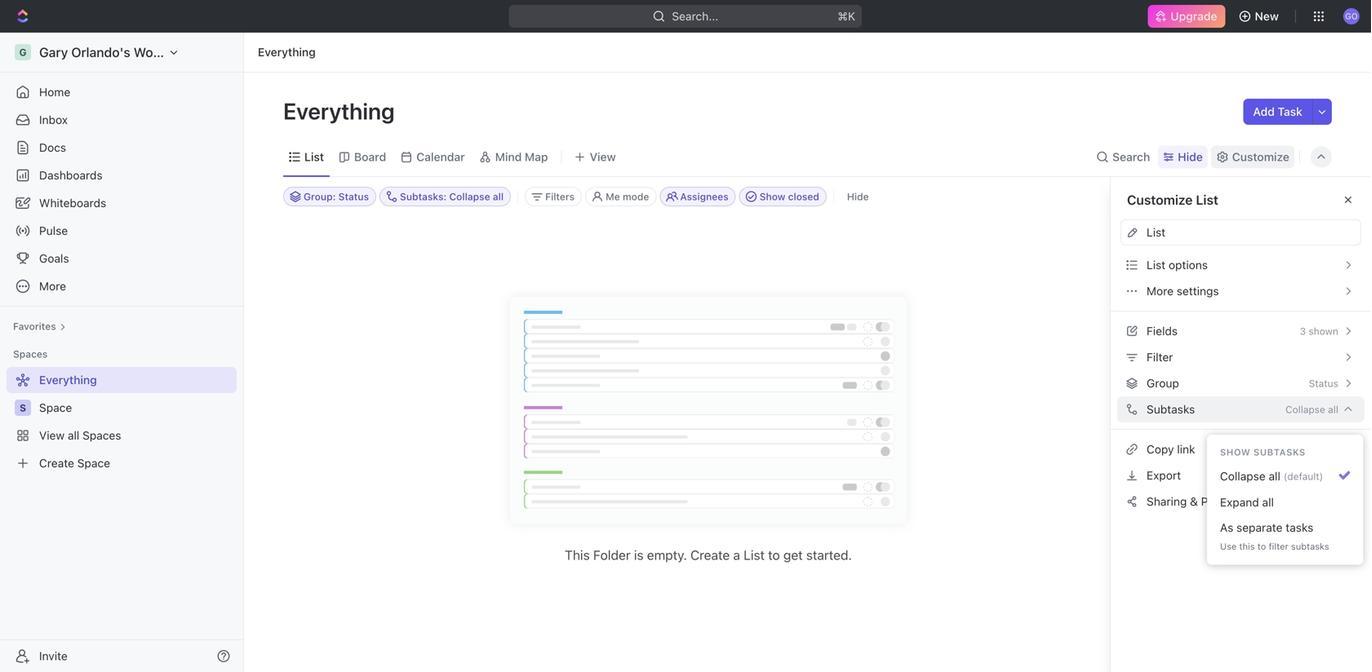 Task type: describe. For each thing, give the bounding box(es) containing it.
home link
[[7, 79, 237, 105]]

dashboards link
[[7, 162, 237, 189]]

all inside button
[[1263, 496, 1274, 509]]

empty.
[[647, 548, 687, 563]]

users
[[1222, 335, 1247, 346]]

2 select from the top
[[1321, 573, 1349, 584]]

are
[[1299, 335, 1314, 346]]

map
[[525, 150, 548, 164]]

unassigned
[[1218, 289, 1276, 301]]

folder
[[593, 548, 631, 563]]

collapse all (default)
[[1220, 470, 1324, 483]]

search button
[[1092, 146, 1155, 169]]

settings
[[1177, 284, 1219, 298]]

docs link
[[7, 135, 237, 161]]

show
[[1220, 447, 1251, 458]]

filter
[[1269, 542, 1289, 552]]

show subtasks
[[1220, 447, 1306, 458]]

board
[[354, 150, 386, 164]]

expand
[[1220, 496, 1259, 509]]

dashboards
[[39, 169, 103, 182]]

subtasks inside the as separate tasks use this to filter subtasks
[[1291, 542, 1330, 552]]

goals
[[39, 252, 69, 265]]

hide button
[[841, 187, 876, 207]]

this
[[565, 548, 590, 563]]

more settings
[[1147, 284, 1219, 298]]

upgrade link
[[1148, 5, 1226, 28]]

customize button
[[1211, 146, 1295, 169]]

Search tasks... text field
[[1168, 184, 1331, 209]]

assignees button
[[660, 187, 736, 207]]

copy link
[[1147, 443, 1196, 456]]

tasks for 0
[[1226, 301, 1247, 311]]

inbox
[[39, 113, 68, 127]]

0
[[1218, 301, 1223, 311]]

this folder is empty. create a list to get started.
[[565, 548, 852, 563]]

assignees inside button
[[680, 191, 729, 202]]

unassigned 0 tasks
[[1218, 289, 1276, 311]]

mind map link
[[492, 146, 548, 169]]

use
[[1220, 542, 1237, 552]]

new
[[1255, 9, 1279, 23]]

list options button
[[1121, 252, 1362, 278]]

permissions
[[1201, 495, 1265, 509]]

whiteboards link
[[7, 190, 237, 216]]

1 select from the top
[[1321, 264, 1349, 276]]

pulse link
[[7, 218, 237, 244]]

collapse for collapse all
[[1286, 404, 1326, 416]]

get
[[784, 548, 803, 563]]

inbox link
[[7, 107, 237, 133]]

collapse for collapse all (default)
[[1220, 470, 1266, 483]]

tree inside sidebar navigation
[[7, 367, 237, 477]]

sharing
[[1147, 495, 1187, 509]]

sidebar navigation
[[0, 33, 244, 673]]

task
[[1278, 105, 1303, 118]]

(default)
[[1284, 471, 1324, 482]]

add
[[1253, 105, 1275, 118]]

list inside list link
[[304, 150, 324, 164]]

whiteboards
[[39, 196, 106, 210]]

calendar
[[416, 150, 465, 164]]

collapse all
[[1286, 404, 1339, 416]]

0 vertical spatial everything
[[258, 45, 316, 59]]

search...
[[672, 9, 719, 23]]

favorites
[[13, 321, 56, 332]]

options
[[1169, 258, 1208, 272]]

2 select all from the top
[[1321, 573, 1362, 584]]



Task type: vqa. For each thing, say whether or not it's contained in the screenshot.
everything Link at the left top of page
yes



Task type: locate. For each thing, give the bounding box(es) containing it.
more
[[1147, 284, 1174, 298]]

home
[[39, 85, 70, 99]]

board link
[[351, 146, 386, 169]]

invite
[[39, 650, 68, 663]]

tree
[[7, 367, 237, 477]]

customize down hide dropdown button
[[1127, 192, 1193, 208]]

list options
[[1147, 258, 1208, 272]]

1 vertical spatial customize
[[1127, 192, 1193, 208]]

expand all button
[[1214, 490, 1357, 516]]

hide button
[[1159, 146, 1208, 169]]

as separate tasks use this to filter subtasks
[[1220, 521, 1330, 552]]

status
[[1309, 378, 1339, 389]]

⌘k
[[838, 9, 856, 23]]

0 horizontal spatial to
[[768, 548, 780, 563]]

2 vertical spatial tasks
[[1286, 521, 1314, 535]]

customize for customize list
[[1127, 192, 1193, 208]]

tasks
[[1226, 301, 1247, 311], [1272, 335, 1296, 346], [1286, 521, 1314, 535]]

copy
[[1147, 443, 1174, 456]]

0 horizontal spatial hide
[[847, 191, 869, 202]]

everything link
[[254, 42, 320, 62]]

is
[[634, 548, 644, 563]]

0 vertical spatial customize
[[1233, 150, 1290, 164]]

1 vertical spatial select all
[[1321, 573, 1362, 584]]

tasks left the "are"
[[1272, 335, 1296, 346]]

1 select all from the top
[[1321, 264, 1362, 276]]

more settings button
[[1121, 278, 1362, 304]]

list link
[[301, 146, 324, 169]]

pulse
[[39, 224, 68, 238]]

Search field
[[1183, 224, 1362, 250]]

assignees
[[680, 191, 729, 202], [1183, 193, 1242, 207]]

to
[[1258, 542, 1266, 552], [768, 548, 780, 563]]

0 vertical spatial hide
[[1178, 150, 1203, 164]]

1 vertical spatial select
[[1321, 573, 1349, 584]]

1 horizontal spatial hide
[[1178, 150, 1203, 164]]

0 horizontal spatial customize
[[1127, 192, 1193, 208]]

new button
[[1232, 3, 1289, 29]]

customize
[[1233, 150, 1290, 164], [1127, 192, 1193, 208]]

1 vertical spatial collapse
[[1220, 470, 1266, 483]]

1 horizontal spatial assignees
[[1183, 193, 1242, 207]]

select down the as separate tasks use this to filter subtasks
[[1321, 573, 1349, 584]]

copy link button
[[1121, 437, 1362, 463]]

customize inside button
[[1233, 150, 1290, 164]]

0 horizontal spatial collapse
[[1220, 470, 1266, 483]]

subtasks right filter
[[1291, 542, 1330, 552]]

list down hide dropdown button
[[1196, 192, 1219, 208]]

add task
[[1253, 105, 1303, 118]]

1 vertical spatial everything
[[283, 98, 400, 124]]

subtasks up collapse all (default)
[[1254, 447, 1306, 458]]

list inside 'list options' button
[[1147, 258, 1166, 272]]

group
[[1147, 377, 1179, 390]]

list up more
[[1147, 258, 1166, 272]]

list
[[304, 150, 324, 164], [1196, 192, 1219, 208], [1147, 226, 1166, 239], [1147, 258, 1166, 272], [744, 548, 765, 563]]

mind
[[495, 150, 522, 164]]

to right this
[[1258, 542, 1266, 552]]

1 horizontal spatial collapse
[[1286, 404, 1326, 416]]

everything
[[258, 45, 316, 59], [283, 98, 400, 124]]

1 vertical spatial hide
[[847, 191, 869, 202]]

0 vertical spatial select
[[1321, 264, 1349, 276]]

0 horizontal spatial assignees
[[680, 191, 729, 202]]

1 horizontal spatial to
[[1258, 542, 1266, 552]]

collapse
[[1286, 404, 1326, 416], [1220, 470, 1266, 483]]

1 vertical spatial tasks
[[1272, 335, 1296, 346]]

customize up search tasks... text field
[[1233, 150, 1290, 164]]

tasks inside unassigned 0 tasks
[[1226, 301, 1247, 311]]

create
[[691, 548, 730, 563]]

add task button
[[1244, 99, 1313, 125]]

tasks up filter
[[1286, 521, 1314, 535]]

with
[[1250, 335, 1270, 346]]

tasks for separate
[[1286, 521, 1314, 535]]

this
[[1240, 542, 1255, 552]]

&
[[1190, 495, 1198, 509]]

separate
[[1237, 521, 1283, 535]]

0 vertical spatial subtasks
[[1254, 447, 1306, 458]]

0 vertical spatial select all
[[1321, 264, 1362, 276]]

link
[[1177, 443, 1196, 456]]

hide inside button
[[847, 191, 869, 202]]

search
[[1113, 150, 1150, 164]]

collapse down status
[[1286, 404, 1326, 416]]

a
[[733, 548, 740, 563]]

collapse down the show
[[1220, 470, 1266, 483]]

select down search field
[[1321, 264, 1349, 276]]

shown
[[1316, 335, 1346, 346]]

to left "get"
[[768, 548, 780, 563]]

only
[[1198, 335, 1219, 346]]

0 vertical spatial collapse
[[1286, 404, 1326, 416]]

tasks inside the as separate tasks use this to filter subtasks
[[1286, 521, 1314, 535]]

list left the board link
[[304, 150, 324, 164]]

select
[[1321, 264, 1349, 276], [1321, 573, 1349, 584]]

customize list
[[1127, 192, 1219, 208]]

subtasks
[[1147, 403, 1195, 416]]

sharing & permissions button
[[1121, 489, 1362, 515]]

hide inside dropdown button
[[1178, 150, 1203, 164]]

select all
[[1321, 264, 1362, 276], [1321, 573, 1362, 584]]

select all up shown
[[1321, 264, 1362, 276]]

mind map
[[495, 150, 548, 164]]

tasks right 0
[[1226, 301, 1247, 311]]

sharing & permissions
[[1147, 495, 1265, 509]]

calendar link
[[413, 146, 465, 169]]

to inside the as separate tasks use this to filter subtasks
[[1258, 542, 1266, 552]]

started.
[[806, 548, 852, 563]]

1 vertical spatial subtasks
[[1291, 542, 1330, 552]]

spaces
[[13, 349, 48, 360]]

1 horizontal spatial customize
[[1233, 150, 1290, 164]]

goals link
[[7, 246, 237, 272]]

favorites button
[[7, 317, 72, 336]]

expand all
[[1220, 496, 1274, 509]]

list down customize list
[[1147, 226, 1166, 239]]

subtasks
[[1254, 447, 1306, 458], [1291, 542, 1330, 552]]

customize for customize
[[1233, 150, 1290, 164]]

0 vertical spatial tasks
[[1226, 301, 1247, 311]]

only users with tasks are shown
[[1198, 335, 1346, 346]]

upgrade
[[1171, 9, 1218, 23]]

list right a at the right bottom of page
[[744, 548, 765, 563]]

as
[[1220, 521, 1234, 535]]

select all down the as separate tasks use this to filter subtasks
[[1321, 573, 1362, 584]]

docs
[[39, 141, 66, 154]]



